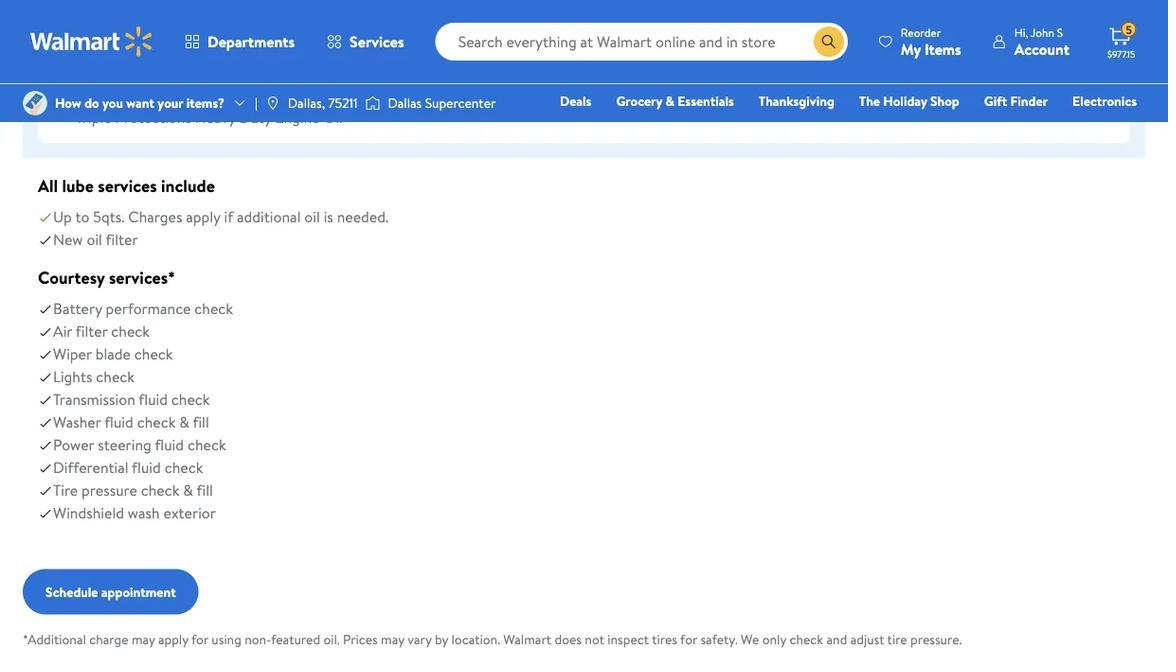 Task type: vqa. For each thing, say whether or not it's contained in the screenshot.
Shop now's the Shop
no



Task type: locate. For each thing, give the bounding box(es) containing it.
protections
[[115, 107, 191, 127]]

thanksgiving
[[759, 92, 834, 110]]

is
[[324, 206, 333, 227]]

tire
[[887, 630, 907, 649]]

wear,
[[168, 84, 202, 105]]

0 horizontal spatial may
[[132, 630, 155, 649]]

shop right the toy
[[737, 118, 766, 137]]

0 horizontal spatial shop
[[737, 118, 766, 137]]

inspect
[[608, 630, 649, 649]]

gift finder link
[[975, 91, 1056, 111]]

debit
[[1023, 118, 1056, 137]]

battery
[[53, 298, 102, 319]]

non-
[[245, 630, 271, 649]]

windshield
[[53, 503, 124, 523]]

0 horizontal spatial  image
[[265, 96, 280, 111]]

electronics
[[1072, 92, 1137, 110]]

& right grocery
[[665, 92, 674, 110]]

1 horizontal spatial  image
[[365, 94, 380, 113]]

air
[[53, 321, 72, 341]]

air filter check
[[53, 321, 150, 341]]

home link
[[782, 117, 834, 138]]

1 vertical spatial shop
[[737, 118, 766, 137]]

& up power steering fluid check on the left of the page
[[179, 412, 189, 432]]

registry link
[[910, 117, 975, 138]]

charges
[[128, 206, 182, 227]]

1 horizontal spatial heavy
[[195, 107, 236, 127]]

duty
[[239, 107, 271, 127]]

shop inside 'electronics toy shop'
[[737, 118, 766, 137]]

0 vertical spatial shop
[[930, 92, 959, 110]]

0 horizontal spatial heavy
[[53, 44, 99, 68]]

0 horizontal spatial for
[[191, 630, 208, 649]]

fluid up 'steering'
[[104, 412, 133, 432]]

fluid down power steering fluid check on the left of the page
[[132, 457, 161, 478]]

oil right diesel
[[187, 44, 205, 68]]

walmart image
[[30, 27, 153, 57]]

filter down battery
[[76, 321, 108, 341]]

check for washer fluid check & fill
[[137, 412, 176, 432]]

1 vertical spatial fill
[[197, 480, 213, 501]]

search icon image
[[821, 34, 836, 49]]

$49.88
[[1070, 45, 1115, 66]]

shop up registry link
[[930, 92, 959, 110]]

check for wiper blade check
[[134, 343, 173, 364]]

heavy up helps
[[53, 44, 99, 68]]

fluid up washer fluid check & fill
[[139, 389, 168, 410]]

&
[[264, 84, 274, 105], [665, 92, 674, 110], [179, 412, 189, 432], [183, 480, 193, 501]]

heavy down helps control wear, deposits & oil breakdown
[[195, 107, 236, 127]]

fluid for differential
[[132, 457, 161, 478]]

to
[[75, 206, 89, 227]]

0 vertical spatial fill
[[193, 412, 209, 432]]

tires
[[652, 630, 677, 649]]

helps control wear, deposits & oil breakdown
[[76, 84, 369, 105]]

2 for from the left
[[680, 630, 697, 649]]

differential fluid check
[[53, 457, 203, 478]]

may
[[132, 630, 155, 649], [381, 630, 404, 649]]

0 vertical spatial heavy
[[53, 44, 99, 68]]

s
[[1057, 24, 1063, 40]]

performance
[[106, 298, 191, 319]]

|
[[255, 94, 258, 112]]

gift
[[984, 92, 1007, 110]]

washer fluid check & fill
[[53, 412, 209, 432]]

oil up engine
[[278, 84, 293, 105]]

1 horizontal spatial for
[[680, 630, 697, 649]]

fill up power steering fluid check on the left of the page
[[193, 412, 209, 432]]

additional
[[237, 206, 301, 227]]

appointment
[[101, 583, 176, 602]]

may right charge
[[132, 630, 155, 649]]

1 horizontal spatial may
[[381, 630, 404, 649]]

check for air filter check
[[111, 321, 150, 341]]

apply left if
[[186, 206, 220, 227]]

and
[[827, 630, 847, 649]]

1 horizontal spatial shop
[[930, 92, 959, 110]]

duty
[[103, 44, 136, 68]]

charge
[[89, 630, 128, 649]]

hi, john s account
[[1014, 24, 1069, 59]]

heavy
[[53, 44, 99, 68], [195, 107, 236, 127]]

services
[[350, 31, 404, 52]]

dallas, 75211
[[288, 94, 358, 112]]

the
[[859, 92, 880, 110]]

 image right "75211"
[[365, 94, 380, 113]]

does
[[555, 630, 582, 649]]

$977.15
[[1107, 47, 1135, 60]]

 image
[[365, 94, 380, 113], [265, 96, 280, 111]]

schedule appointment
[[45, 583, 176, 602]]

filter down the 5qts.
[[106, 229, 138, 250]]

safety.
[[700, 630, 738, 649]]

may left the vary
[[381, 630, 404, 649]]

for left using
[[191, 630, 208, 649]]

power steering fluid check
[[53, 434, 226, 455]]

reorder my items
[[901, 24, 961, 59]]

power
[[53, 434, 94, 455]]

 image
[[23, 91, 47, 116]]

john
[[1030, 24, 1054, 40]]

for right tires on the right of page
[[680, 630, 697, 649]]

wash
[[128, 503, 160, 523]]

dallas
[[388, 94, 422, 112]]

departments
[[207, 31, 295, 52]]

oil
[[323, 107, 343, 127]]

needed.
[[337, 206, 389, 227]]

departments button
[[169, 19, 311, 64]]

lube
[[62, 174, 94, 198]]

the holiday shop link
[[851, 91, 968, 111]]

 image right |
[[265, 96, 280, 111]]

deals
[[560, 92, 591, 110]]

walmart
[[503, 630, 551, 649]]

apply left using
[[158, 630, 188, 649]]

your
[[158, 94, 183, 112]]

fill up exterior
[[197, 480, 213, 501]]

adjust
[[850, 630, 884, 649]]



Task type: describe. For each thing, give the bounding box(es) containing it.
include
[[161, 174, 215, 198]]

5qts.
[[93, 206, 125, 227]]

home
[[791, 118, 825, 137]]

deposits
[[206, 84, 260, 105]]

one
[[992, 118, 1020, 137]]

wiper
[[53, 343, 92, 364]]

differential
[[53, 457, 128, 478]]

schedule appointment link
[[23, 570, 199, 615]]

want
[[126, 94, 154, 112]]

75211
[[328, 94, 358, 112]]

lights
[[53, 366, 92, 387]]

shop for holiday
[[930, 92, 959, 110]]

dallas,
[[288, 94, 325, 112]]

oil.
[[323, 630, 340, 649]]

engine
[[275, 107, 320, 127]]

featured
[[271, 630, 320, 649]]

dallas supercenter
[[388, 94, 496, 112]]

control
[[117, 84, 164, 105]]

& up exterior
[[183, 480, 193, 501]]

washer
[[53, 412, 101, 432]]

services
[[98, 174, 157, 198]]

courtesy
[[38, 266, 105, 289]]

essentials
[[678, 92, 734, 110]]

oil down to
[[87, 229, 102, 250]]

 image for dallas, 75211
[[265, 96, 280, 111]]

fill for tire pressure check & fill
[[197, 480, 213, 501]]

exterior
[[163, 503, 216, 523]]

hi,
[[1014, 24, 1028, 40]]

services*
[[109, 266, 175, 289]]

account
[[1014, 38, 1069, 59]]

& right |
[[264, 84, 274, 105]]

pressure
[[82, 480, 137, 501]]

electronics link
[[1064, 91, 1145, 111]]

wiper blade check
[[53, 343, 173, 364]]

only
[[762, 630, 786, 649]]

supercenter
[[425, 94, 496, 112]]

up
[[53, 206, 72, 227]]

not
[[585, 630, 604, 649]]

1 for from the left
[[191, 630, 208, 649]]

new
[[53, 229, 83, 250]]

 image for dallas supercenter
[[365, 94, 380, 113]]

check for tire pressure check & fill
[[141, 480, 180, 501]]

fluid for transmission
[[139, 389, 168, 410]]

1 vertical spatial heavy
[[195, 107, 236, 127]]

1 may from the left
[[132, 630, 155, 649]]

toy shop link
[[706, 117, 775, 138]]

triple protections heavy duty engine oil
[[76, 107, 343, 127]]

do
[[84, 94, 99, 112]]

we
[[741, 630, 759, 649]]

prices
[[343, 630, 378, 649]]

fill for washer fluid check & fill
[[193, 412, 209, 432]]

battery performance check
[[53, 298, 233, 319]]

5
[[1126, 22, 1132, 38]]

walmart+
[[1080, 118, 1137, 137]]

heavy duty diesel oil
[[53, 44, 205, 68]]

1 vertical spatial filter
[[76, 321, 108, 341]]

fashion link
[[842, 117, 903, 138]]

fluid down washer fluid check & fill
[[155, 434, 184, 455]]

transmission fluid check
[[53, 389, 210, 410]]

vary
[[407, 630, 432, 649]]

0 vertical spatial filter
[[106, 229, 138, 250]]

2 may from the left
[[381, 630, 404, 649]]

toy
[[714, 118, 734, 137]]

up to 5qts. charges apply if additional oil is needed.
[[53, 206, 389, 227]]

one debit
[[992, 118, 1056, 137]]

*additional charge may apply for using non-featured oil. prices may vary by location. walmart does not inspect tires for safety. we only check and adjust tire pressure.
[[23, 630, 962, 649]]

my
[[901, 38, 921, 59]]

check for battery performance check
[[195, 298, 233, 319]]

transmission
[[53, 389, 135, 410]]

all lube services include
[[38, 174, 215, 198]]

items
[[924, 38, 961, 59]]

1 vertical spatial apply
[[158, 630, 188, 649]]

steering
[[98, 434, 151, 455]]

holiday
[[883, 92, 927, 110]]

pressure.
[[910, 630, 962, 649]]

one debit link
[[983, 117, 1064, 138]]

shop for toy
[[737, 118, 766, 137]]

triple
[[76, 107, 111, 127]]

how
[[55, 94, 81, 112]]

registry
[[919, 118, 967, 137]]

gift finder
[[984, 92, 1048, 110]]

breakdown
[[297, 84, 369, 105]]

all
[[38, 174, 58, 198]]

courtesy services*
[[38, 266, 175, 289]]

Search search field
[[435, 23, 848, 61]]

check for differential fluid check
[[164, 457, 203, 478]]

grocery & essentials link
[[608, 91, 743, 111]]

check for transmission fluid check
[[171, 389, 210, 410]]

lights check
[[53, 366, 135, 387]]

0 vertical spatial apply
[[186, 206, 220, 227]]

fluid for washer
[[104, 412, 133, 432]]

diesel
[[140, 44, 183, 68]]

windshield wash exterior
[[53, 503, 216, 523]]

Walmart Site-Wide search field
[[435, 23, 848, 61]]

grocery
[[616, 92, 662, 110]]

the holiday shop
[[859, 92, 959, 110]]

blade
[[95, 343, 131, 364]]

by
[[435, 630, 448, 649]]

oil left is on the left top of the page
[[304, 206, 320, 227]]



